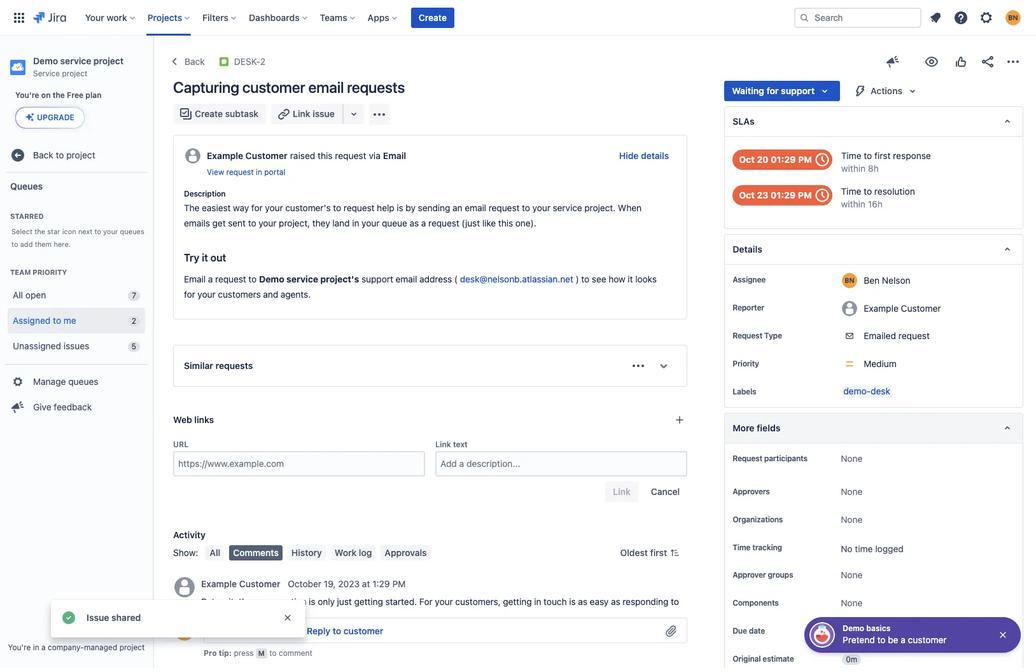 Task type: locate. For each thing, give the bounding box(es) containing it.
oct left 23
[[740, 190, 755, 201]]

2 vertical spatial time
[[733, 543, 751, 553]]

1 horizontal spatial getting
[[503, 597, 532, 608]]

create right 'apps' dropdown button
[[419, 12, 447, 23]]

back up 'capturing'
[[185, 56, 205, 67]]

create for create
[[419, 12, 447, 23]]

to down upgrade
[[56, 149, 64, 160]]

slas element
[[725, 106, 1024, 137]]

link text
[[436, 440, 468, 450]]

0 horizontal spatial service
[[60, 55, 91, 66]]

queues right next
[[120, 227, 144, 236]]

waiting
[[733, 85, 765, 96]]

apps button
[[364, 7, 402, 28]]

demo for demo basics
[[843, 624, 865, 634]]

in left portal
[[256, 168, 262, 177]]

customers,
[[456, 597, 501, 608]]

1 vertical spatial service
[[553, 203, 583, 213]]

0 vertical spatial queues
[[120, 227, 144, 236]]

approvers
[[733, 487, 771, 497]]

delete button
[[228, 630, 255, 643]]

1 vertical spatial request
[[733, 454, 763, 464]]

for down try
[[184, 289, 195, 300]]

within left 8h
[[842, 163, 866, 174]]

original estimate pin to top. only you can see pinned fields. image
[[797, 655, 807, 665]]

you're in a company-managed project
[[8, 643, 145, 653]]

customer inside button
[[344, 626, 384, 637]]

assigned
[[13, 315, 51, 326]]

01:29 right 23
[[771, 190, 796, 201]]

1 vertical spatial it
[[628, 274, 633, 285]]

here.
[[54, 240, 71, 248]]

demo
[[33, 55, 58, 66], [259, 274, 285, 285], [843, 624, 865, 634]]

primary element
[[8, 0, 795, 35]]

is left the only
[[309, 597, 316, 608]]

0 horizontal spatial email
[[184, 274, 206, 285]]

email inside the easiest way for your customer's to request help is by sending an email request to your service project. when emails get sent to your project, they land in your queue as a request (just like this one).
[[465, 203, 487, 213]]

time for time to resolution
[[842, 186, 862, 197]]

email inside but wait, the conversation is only just getting started. for your customers, getting in touch is as easy as responding to the notification they receive in their email inbox.
[[347, 612, 368, 623]]

add attachment image
[[664, 624, 680, 639]]

1 vertical spatial 2
[[132, 317, 136, 326]]

no time logged
[[842, 544, 904, 555]]

settings image
[[980, 10, 995, 25]]

for
[[420, 597, 433, 608]]

2 none from the top
[[842, 487, 863, 497]]

address
[[420, 274, 452, 285]]

for right waiting at top
[[767, 85, 779, 96]]

1 vertical spatial requests
[[216, 360, 253, 371]]

2 vertical spatial service
[[287, 274, 318, 285]]

2 oct from the top
[[740, 190, 755, 201]]

1 vertical spatial oct
[[740, 190, 755, 201]]

demo up the and
[[259, 274, 285, 285]]

0 vertical spatial they
[[313, 218, 330, 229]]

request left type
[[733, 331, 763, 341]]

1 horizontal spatial link
[[436, 440, 451, 450]]

shared
[[112, 613, 141, 624]]

more fields element
[[725, 413, 1024, 444]]

request for request participants
[[733, 454, 763, 464]]

your work button
[[81, 7, 140, 28]]

1 oct from the top
[[740, 154, 755, 165]]

to right sent
[[248, 218, 256, 229]]

1 horizontal spatial first
[[875, 150, 891, 161]]

organizations
[[733, 515, 784, 525]]

to up land
[[333, 203, 341, 213]]

time tracking pin to top. only you can see pinned fields. image
[[785, 543, 795, 554]]

to
[[56, 149, 64, 160], [865, 150, 873, 161], [864, 186, 873, 197], [333, 203, 341, 213], [522, 203, 531, 213], [248, 218, 256, 229], [95, 227, 101, 236], [11, 240, 18, 248], [249, 274, 257, 285], [582, 274, 590, 285], [53, 315, 61, 326], [671, 597, 680, 608], [333, 626, 341, 637], [878, 635, 886, 646], [270, 649, 277, 659]]

just
[[337, 597, 352, 608]]

notifications image
[[929, 10, 944, 25]]

1 vertical spatial example customer
[[201, 579, 281, 590]]

1 vertical spatial for
[[252, 203, 263, 213]]

menu bar
[[203, 546, 433, 561]]

icon
[[62, 227, 76, 236]]

request down "sending"
[[429, 218, 460, 229]]

search image
[[800, 12, 810, 23]]

all
[[13, 290, 23, 300], [210, 548, 221, 559]]

press
[[234, 649, 254, 659]]

email
[[309, 78, 344, 96], [465, 203, 487, 213], [396, 274, 417, 285], [347, 612, 368, 623]]

0 vertical spatial for
[[767, 85, 779, 96]]

description
[[184, 189, 226, 199]]

0 vertical spatial back
[[185, 56, 205, 67]]

assignee pin to top. only you can see pinned fields. image
[[769, 275, 779, 285]]

web
[[173, 415, 192, 425]]

waiting for support button
[[725, 81, 841, 101]]

2 horizontal spatial is
[[570, 597, 576, 608]]

they
[[313, 218, 330, 229], [265, 612, 282, 623]]

history
[[292, 548, 322, 559]]

approvals button
[[381, 546, 431, 561]]

getting left touch
[[503, 597, 532, 608]]

clockicon image for oct 20 01:29 pm
[[813, 150, 833, 170]]

requests right similar
[[216, 360, 253, 371]]

to right 'responding'
[[671, 597, 680, 608]]

project up free
[[62, 69, 87, 78]]

jira image
[[33, 10, 66, 25], [33, 10, 66, 25]]

0 horizontal spatial getting
[[354, 597, 383, 608]]

0 horizontal spatial 2
[[132, 317, 136, 326]]

link left text
[[436, 440, 451, 450]]

0 horizontal spatial create
[[195, 108, 223, 119]]

1 within from the top
[[842, 163, 866, 174]]

1 vertical spatial clockicon image
[[812, 185, 833, 206]]

2 horizontal spatial service
[[553, 203, 583, 213]]

0 horizontal spatial as
[[410, 218, 419, 229]]

1 vertical spatial back
[[33, 149, 53, 160]]

this inside the easiest way for your customer's to request help is by sending an email request to your service project. when emails get sent to your project, they land in your queue as a request (just like this one).
[[499, 218, 513, 229]]

to down their
[[333, 626, 341, 637]]

1 horizontal spatial they
[[313, 218, 330, 229]]

upgrade button
[[16, 108, 84, 128]]

as left the easy at the right of the page
[[579, 597, 588, 608]]

0m
[[847, 655, 858, 665]]

wait,
[[218, 597, 237, 608]]

https://www.example.com field
[[175, 453, 424, 476]]

time inside time to resolution within 16h
[[842, 186, 862, 197]]

time tracking
[[733, 543, 783, 553]]

text
[[453, 440, 468, 450]]

0 vertical spatial email
[[383, 150, 406, 161]]

queues up 'give feedback' button
[[68, 376, 98, 387]]

details element
[[725, 234, 1024, 265]]

2 inside the team priority group
[[132, 317, 136, 326]]

due
[[733, 627, 748, 636]]

open
[[25, 290, 46, 300]]

sent
[[228, 218, 246, 229]]

1 horizontal spatial this
[[499, 218, 513, 229]]

0 vertical spatial within
[[842, 163, 866, 174]]

priority up open
[[33, 268, 67, 276]]

link web pages and more image
[[346, 106, 362, 122]]

6 none from the top
[[842, 626, 863, 637]]

customer inside demo basics pretend to be a customer
[[909, 635, 947, 646]]

it right try
[[202, 252, 208, 264]]

assigned to me
[[13, 315, 76, 326]]

for right way
[[252, 203, 263, 213]]

web links
[[173, 415, 214, 425]]

as right the easy at the right of the page
[[611, 597, 621, 608]]

star
[[47, 227, 60, 236]]

emails
[[184, 218, 210, 229]]

demo inside demo service project service project
[[33, 55, 58, 66]]

1:29
[[373, 579, 390, 590]]

within 8h button
[[842, 162, 880, 175]]

reply to customer
[[307, 626, 384, 637]]

queue
[[382, 218, 408, 229]]

customer right be on the right bottom
[[909, 635, 947, 646]]

0 horizontal spatial back
[[33, 149, 53, 160]]

labels pin to top. only you can see pinned fields. image
[[759, 387, 770, 397]]

1 vertical spatial this
[[499, 218, 513, 229]]

requests
[[347, 78, 405, 96], [216, 360, 253, 371]]

request right view
[[226, 168, 254, 177]]

in up reply
[[317, 612, 324, 623]]

similar
[[184, 360, 213, 371]]

demo up "pretend"
[[843, 624, 865, 634]]

1 vertical spatial create
[[195, 108, 223, 119]]

2 horizontal spatial demo
[[843, 624, 865, 634]]

back link
[[166, 52, 209, 72]]

1 vertical spatial link
[[436, 440, 451, 450]]

for inside the easiest way for your customer's to request help is by sending an email request to your service project. when emails get sent to your project, they land in your queue as a request (just like this one).
[[252, 203, 263, 213]]

0 horizontal spatial all
[[13, 290, 23, 300]]

link for link issue
[[293, 108, 311, 119]]

1 horizontal spatial priority
[[733, 359, 760, 369]]

for inside ') to see how it looks for your customers and agents.'
[[184, 289, 195, 300]]

0 vertical spatial it
[[202, 252, 208, 264]]

0 horizontal spatial it
[[202, 252, 208, 264]]

back
[[185, 56, 205, 67], [33, 149, 53, 160]]

pm right 23
[[799, 190, 812, 201]]

1 vertical spatial example
[[864, 303, 899, 314]]

1 vertical spatial within
[[842, 199, 866, 210]]

queues inside select the star icon next to your queues to add them here.
[[120, 227, 144, 236]]

all for all open
[[13, 290, 23, 300]]

clockicon image
[[813, 150, 833, 170], [812, 185, 833, 206]]

demo inside demo basics pretend to be a customer
[[843, 624, 865, 634]]

give feedback image
[[886, 54, 901, 69]]

to left me
[[53, 315, 61, 326]]

1 horizontal spatial example customer
[[864, 303, 942, 314]]

0 vertical spatial priority
[[33, 268, 67, 276]]

pm right the 20
[[799, 154, 813, 165]]

1 horizontal spatial support
[[782, 85, 815, 96]]

work log button
[[331, 546, 376, 561]]

time up within 8h button
[[842, 150, 862, 161]]

1 vertical spatial pm
[[799, 190, 812, 201]]

service up free
[[60, 55, 91, 66]]

2 horizontal spatial customer
[[909, 635, 947, 646]]

1 vertical spatial first
[[651, 548, 668, 559]]

to right the m
[[270, 649, 277, 659]]

1 vertical spatial 01:29
[[771, 190, 796, 201]]

0 vertical spatial 01:29
[[771, 154, 797, 165]]

0 vertical spatial first
[[875, 150, 891, 161]]

customer up portal
[[246, 150, 288, 161]]

is right touch
[[570, 597, 576, 608]]

time for time to first response
[[842, 150, 862, 161]]

1 vertical spatial support
[[362, 274, 394, 285]]

Add a description... field
[[437, 453, 687, 476]]

email up issue
[[309, 78, 344, 96]]

0 horizontal spatial first
[[651, 548, 668, 559]]

is left by
[[397, 203, 404, 213]]

1 horizontal spatial is
[[397, 203, 404, 213]]

customer down inbox.
[[344, 626, 384, 637]]

to inside but wait, the conversation is only just getting started. for your customers, getting in touch is as easy as responding to the notification they receive in their email inbox.
[[671, 597, 680, 608]]

priority up labels
[[733, 359, 760, 369]]

you're for you're on the free plan
[[15, 90, 39, 100]]

1 horizontal spatial customer
[[344, 626, 384, 637]]

email up (just on the top of page
[[465, 203, 487, 213]]

link for link text
[[436, 440, 451, 450]]

email right via
[[383, 150, 406, 161]]

example up wait,
[[201, 579, 237, 590]]

to up customers
[[249, 274, 257, 285]]

filters
[[203, 12, 229, 23]]

requests up add app icon
[[347, 78, 405, 96]]

desk-2 link
[[234, 54, 266, 69]]

it right the how
[[628, 274, 633, 285]]

in inside view request in portal link
[[256, 168, 262, 177]]

1 horizontal spatial queues
[[120, 227, 144, 236]]

company-
[[48, 643, 84, 653]]

in right land
[[352, 218, 360, 229]]

as down by
[[410, 218, 419, 229]]

more
[[733, 423, 755, 434]]

1 vertical spatial time
[[842, 186, 862, 197]]

0 vertical spatial pm
[[799, 154, 813, 165]]

all right show:
[[210, 548, 221, 559]]

manage queues
[[33, 376, 98, 387]]

oct for oct 23 01:29 pm
[[740, 190, 755, 201]]

19,
[[324, 579, 336, 590]]

0 horizontal spatial queues
[[68, 376, 98, 387]]

projects button
[[144, 7, 195, 28]]

team priority
[[10, 268, 67, 276]]

0 horizontal spatial for
[[184, 289, 195, 300]]

menu bar containing all
[[203, 546, 433, 561]]

components pin to top. only you can see pinned fields. image
[[782, 599, 792, 609]]

oct left the 20
[[740, 154, 755, 165]]

demo-desk
[[844, 386, 891, 397]]

01:29 for 20
[[771, 154, 797, 165]]

to up "within 16h" button on the top
[[864, 186, 873, 197]]

all inside the team priority group
[[13, 290, 23, 300]]

actions button
[[846, 81, 929, 101]]

all inside button
[[210, 548, 221, 559]]

email a request to demo service project's support email address ( desk@nelsonb.atlassian.net
[[184, 274, 574, 285]]

reply to customer button
[[299, 622, 391, 642]]

one).
[[516, 218, 537, 229]]

time left tracking
[[733, 543, 751, 553]]

1 horizontal spatial for
[[252, 203, 263, 213]]

none
[[842, 454, 863, 464], [842, 487, 863, 497], [842, 515, 863, 526], [842, 570, 863, 581], [842, 598, 863, 609], [842, 626, 863, 637]]

a down try it out
[[208, 274, 213, 285]]

only
[[318, 597, 335, 608]]

1 vertical spatial they
[[265, 612, 282, 623]]

comments
[[233, 548, 279, 559]]

email down try
[[184, 274, 206, 285]]

customer
[[246, 150, 288, 161], [902, 303, 942, 314], [239, 579, 281, 590]]

request up request participants pin to top. only you can see pinned fields. "image"
[[733, 454, 763, 464]]

view
[[207, 168, 224, 177]]

project down shared
[[120, 643, 145, 653]]

0 horizontal spatial demo
[[33, 55, 58, 66]]

0 vertical spatial all
[[13, 290, 23, 300]]

your right for
[[435, 597, 453, 608]]

request up land
[[344, 203, 375, 213]]

to left be on the right bottom
[[878, 635, 886, 646]]

banner
[[0, 0, 1037, 36]]

issue
[[87, 613, 109, 624]]

1 vertical spatial you're
[[8, 643, 31, 653]]

1 horizontal spatial create
[[419, 12, 447, 23]]

watch options: you are not watching this issue, 0 people watching image
[[925, 54, 940, 69]]

they inside but wait, the conversation is only just getting started. for your customers, getting in touch is as easy as responding to the notification they receive in their email inbox.
[[265, 612, 282, 623]]

2 request from the top
[[733, 454, 763, 464]]

back for back
[[185, 56, 205, 67]]

the right on
[[53, 90, 65, 100]]

4 none from the top
[[842, 570, 863, 581]]

work
[[107, 12, 127, 23]]

2 clockicon image from the top
[[812, 185, 833, 206]]

teams button
[[316, 7, 360, 28]]

1 horizontal spatial back
[[185, 56, 205, 67]]

customer up conversation
[[239, 579, 281, 590]]

getting down the at
[[354, 597, 383, 608]]

0 vertical spatial 2
[[260, 56, 266, 67]]

clockicon image left within 8h button
[[813, 150, 833, 170]]

0 vertical spatial support
[[782, 85, 815, 96]]

your left project,
[[259, 218, 277, 229]]

16h
[[869, 199, 883, 210]]

they left land
[[313, 218, 330, 229]]

try
[[184, 252, 199, 264]]

0 vertical spatial link
[[293, 108, 311, 119]]

is inside the easiest way for your customer's to request help is by sending an email request to your service project. when emails get sent to your project, they land in your queue as a request (just like this one).
[[397, 203, 404, 213]]

2 vertical spatial pm
[[393, 579, 406, 590]]

projects
[[148, 12, 182, 23]]

1 horizontal spatial all
[[210, 548, 221, 559]]

create inside primary "element"
[[419, 12, 447, 23]]

you're left company-
[[8, 643, 31, 653]]

assignee
[[733, 275, 766, 285]]

profile image of ben nelson image
[[175, 621, 195, 641]]

first up 8h
[[875, 150, 891, 161]]

project down upgrade
[[66, 149, 95, 160]]

to up 8h
[[865, 150, 873, 161]]

link left issue
[[293, 108, 311, 119]]

example customer up wait,
[[201, 579, 281, 590]]

original estimate
[[733, 655, 795, 664]]

0 vertical spatial oct
[[740, 154, 755, 165]]

time inside time to first response within 8h
[[842, 150, 862, 161]]

time up "within 16h" button on the top
[[842, 186, 862, 197]]

give feedback button
[[5, 395, 148, 420]]

0 horizontal spatial this
[[318, 150, 333, 161]]

1 horizontal spatial it
[[628, 274, 633, 285]]

2 vertical spatial demo
[[843, 624, 865, 634]]

comment
[[279, 649, 313, 659]]

manage queues button
[[5, 369, 148, 395]]

create
[[419, 12, 447, 23], [195, 108, 223, 119]]

0 vertical spatial request
[[733, 331, 763, 341]]

hide details button
[[612, 146, 677, 166]]

first left newest first icon
[[651, 548, 668, 559]]

a right be on the right bottom
[[901, 635, 906, 646]]

participants
[[765, 454, 808, 464]]

1 clockicon image from the top
[[813, 150, 833, 170]]

team priority group
[[5, 255, 148, 364]]

email up reply to customer
[[347, 612, 368, 623]]

2 vertical spatial for
[[184, 289, 195, 300]]

customer down "copy link to issue" icon
[[243, 78, 305, 96]]

01:29 right the 20
[[771, 154, 797, 165]]

you're
[[15, 90, 39, 100], [8, 643, 31, 653]]

queues
[[10, 181, 43, 191]]

in left touch
[[535, 597, 542, 608]]

to inside ') to see how it looks for your customers and agents.'
[[582, 274, 590, 285]]

service request image
[[219, 57, 229, 67]]

0 horizontal spatial they
[[265, 612, 282, 623]]

your right next
[[103, 227, 118, 236]]

the up the them
[[34, 227, 45, 236]]

create for create subtask
[[195, 108, 223, 119]]

1 horizontal spatial demo
[[259, 274, 285, 285]]

you're left on
[[15, 90, 39, 100]]

2 vertical spatial example
[[201, 579, 237, 590]]

group
[[5, 364, 148, 424]]

the easiest way for your customer's to request help is by sending an email request to your service project. when emails get sent to your project, they land in your queue as a request (just like this one).
[[184, 203, 644, 229]]

example up emailed
[[864, 303, 899, 314]]

example customer up emailed request
[[864, 303, 942, 314]]

hide details
[[620, 150, 670, 161]]

0 horizontal spatial link
[[293, 108, 311, 119]]

your inside ') to see how it looks for your customers and agents.'
[[198, 289, 216, 300]]

2 within from the top
[[842, 199, 866, 210]]

details
[[641, 150, 670, 161]]

1 request from the top
[[733, 331, 763, 341]]

service up agents.
[[287, 274, 318, 285]]

2 up capturing customer email requests
[[260, 56, 266, 67]]

support right project's
[[362, 274, 394, 285]]

link inside button
[[293, 108, 311, 119]]



Task type: vqa. For each thing, say whether or not it's contained in the screenshot.
1st OCT from the bottom of the page
yes



Task type: describe. For each thing, give the bounding box(es) containing it.
managed
[[84, 643, 117, 653]]

in inside the easiest way for your customer's to request help is by sending an email request to your service project. when emails get sent to your project, they land in your queue as a request (just like this one).
[[352, 218, 360, 229]]

add
[[20, 240, 33, 248]]

0 vertical spatial example customer
[[864, 303, 942, 314]]

cancel button
[[644, 482, 688, 502]]

within 16h button
[[842, 198, 883, 211]]

1 getting from the left
[[354, 597, 383, 608]]

email left address
[[396, 274, 417, 285]]

reporter
[[733, 303, 765, 313]]

and
[[263, 289, 278, 300]]

all for all
[[210, 548, 221, 559]]

next
[[78, 227, 93, 236]]

copy link to issue image
[[263, 56, 273, 66]]

add app image
[[372, 107, 387, 122]]

edit
[[201, 631, 218, 642]]

share image
[[981, 54, 996, 69]]

delete
[[228, 631, 255, 642]]

pm for oct 23 01:29 pm
[[799, 190, 812, 201]]

unassigned
[[13, 341, 61, 351]]

to inside back to project link
[[56, 149, 64, 160]]

your inside select the star icon next to your queues to add them here.
[[103, 227, 118, 236]]

1 vertical spatial email
[[184, 274, 206, 285]]

pro tip: press m to comment
[[204, 649, 313, 659]]

plan
[[86, 90, 102, 100]]

type
[[765, 331, 783, 341]]

october 19, 2023 at 1:29 pm
[[288, 579, 406, 590]]

response
[[894, 150, 932, 161]]

a inside the easiest way for your customer's to request help is by sending an email request to your service project. when emails get sent to your project, they land in your queue as a request (just like this one).
[[422, 218, 426, 229]]

issue shared
[[87, 613, 141, 624]]

their
[[326, 612, 345, 623]]

close image
[[999, 631, 1009, 641]]

how
[[609, 274, 626, 285]]

service inside the easiest way for your customer's to request help is by sending an email request to your service project. when emails get sent to your project, they land in your queue as a request (just like this one).
[[553, 203, 583, 213]]

2 vertical spatial customer
[[239, 579, 281, 590]]

dashboards button
[[245, 7, 313, 28]]

your profile and settings image
[[1006, 10, 1022, 25]]

request for request type
[[733, 331, 763, 341]]

newest first image
[[670, 548, 680, 559]]

be
[[889, 635, 899, 646]]

0 horizontal spatial customer
[[243, 78, 305, 96]]

ben nelson
[[864, 275, 911, 286]]

conversation
[[254, 597, 307, 608]]

the down the but
[[201, 612, 214, 623]]

easiest
[[202, 203, 231, 213]]

waiting for support
[[733, 85, 815, 96]]

back to project link
[[5, 143, 148, 168]]

to left add
[[11, 240, 18, 248]]

see
[[592, 274, 607, 285]]

request participants pin to top. only you can see pinned fields. image
[[736, 464, 746, 475]]

for inside the waiting for support dropdown button
[[767, 85, 779, 96]]

first inside time to first response within 8h
[[875, 150, 891, 161]]

service inside demo service project service project
[[60, 55, 91, 66]]

links
[[194, 415, 214, 425]]

october
[[288, 579, 322, 590]]

hide
[[620, 150, 639, 161]]

link to a web page image
[[675, 415, 685, 425]]

link issue
[[293, 108, 335, 119]]

labels
[[733, 387, 757, 397]]

estimate
[[763, 655, 795, 664]]

request left via
[[335, 150, 367, 161]]

2023
[[338, 579, 360, 590]]

Search field
[[795, 7, 922, 28]]

within inside time to resolution within 16h
[[842, 199, 866, 210]]

project,
[[279, 218, 310, 229]]

queues inside button
[[68, 376, 98, 387]]

teams
[[320, 12, 348, 23]]

resolution
[[875, 186, 916, 197]]

0 horizontal spatial requests
[[216, 360, 253, 371]]

responding
[[623, 597, 669, 608]]

it inside ') to see how it looks for your customers and agents.'
[[628, 274, 633, 285]]

in left company-
[[33, 643, 39, 653]]

work log
[[335, 548, 372, 559]]

to inside time to resolution within 16h
[[864, 186, 873, 197]]

to inside demo basics pretend to be a customer
[[878, 635, 886, 646]]

priority inside group
[[33, 268, 67, 276]]

to up one).
[[522, 203, 531, 213]]

but wait, the conversation is only just getting started. for your customers, getting in touch is as easy as responding to the notification they receive in their email inbox.
[[201, 597, 682, 623]]

your inside but wait, the conversation is only just getting started. for your customers, getting in touch is as easy as responding to the notification they receive in their email inbox.
[[435, 597, 453, 608]]

log
[[359, 548, 372, 559]]

3 none from the top
[[842, 515, 863, 526]]

clockicon image for oct 23 01:29 pm
[[812, 185, 833, 206]]

vote options: no one has voted for this issue yet. image
[[954, 54, 969, 69]]

a left company-
[[41, 643, 46, 653]]

request inside view request in portal link
[[226, 168, 254, 177]]

0 horizontal spatial is
[[309, 597, 316, 608]]

they inside the easiest way for your customer's to request help is by sending an email request to your service project. when emails get sent to your project, they land in your queue as a request (just like this one).
[[313, 218, 330, 229]]

desk@nelsonb.atlassian.net link
[[460, 274, 574, 285]]

within inside time to first response within 8h
[[842, 163, 866, 174]]

2 horizontal spatial as
[[611, 597, 621, 608]]

the up the notification
[[239, 597, 252, 608]]

you're on the free plan
[[15, 90, 102, 100]]

time
[[856, 544, 874, 555]]

request up the like
[[489, 203, 520, 213]]

link issue button
[[271, 104, 344, 124]]

create subtask button
[[173, 104, 266, 124]]

request right emailed
[[899, 331, 931, 341]]

m
[[258, 650, 265, 658]]

as inside the easiest way for your customer's to request help is by sending an email request to your service project. when emails get sent to your project, they land in your queue as a request (just like this one).
[[410, 218, 419, 229]]

demo-desk link
[[842, 386, 894, 399]]

01:29 for 23
[[771, 190, 796, 201]]

demo for demo service project
[[33, 55, 58, 66]]

history button
[[288, 546, 326, 561]]

0 vertical spatial example
[[207, 150, 243, 161]]

by
[[406, 203, 416, 213]]

to inside time to first response within 8h
[[865, 150, 873, 161]]

land
[[333, 218, 350, 229]]

your up one).
[[533, 203, 551, 213]]

oct for oct 20 01:29 pm
[[740, 154, 755, 165]]

apps
[[368, 12, 390, 23]]

to inside reply to customer button
[[333, 626, 341, 637]]

your down help
[[362, 218, 380, 229]]

1 horizontal spatial service
[[287, 274, 318, 285]]

pro
[[204, 649, 217, 659]]

your up project,
[[265, 203, 283, 213]]

approvals
[[385, 548, 427, 559]]

request up customers
[[215, 274, 246, 285]]

desk
[[871, 386, 891, 397]]

to right next
[[95, 227, 101, 236]]

1 vertical spatial customer
[[902, 303, 942, 314]]

oct 23 01:29 pm
[[740, 190, 812, 201]]

starred group
[[5, 199, 148, 255]]

ben
[[864, 275, 880, 286]]

1 horizontal spatial 2
[[260, 56, 266, 67]]

issues
[[64, 341, 89, 351]]

support inside dropdown button
[[782, 85, 815, 96]]

group containing manage queues
[[5, 364, 148, 424]]

your
[[85, 12, 104, 23]]

appswitcher icon image
[[11, 10, 27, 25]]

groups
[[768, 571, 794, 580]]

started.
[[386, 597, 417, 608]]

emailed
[[864, 331, 897, 341]]

show image
[[654, 356, 675, 376]]

desk-
[[234, 56, 260, 67]]

1 horizontal spatial requests
[[347, 78, 405, 96]]

)
[[576, 274, 579, 285]]

0 vertical spatial customer
[[246, 150, 288, 161]]

select the star icon next to your queues to add them here.
[[11, 227, 144, 248]]

you're for you're in a company-managed project
[[8, 643, 31, 653]]

reply
[[307, 626, 331, 637]]

issue
[[313, 108, 335, 119]]

try it out
[[184, 252, 226, 264]]

back to project
[[33, 149, 95, 160]]

pm for oct 20 01:29 pm
[[799, 154, 813, 165]]

1 vertical spatial priority
[[733, 359, 760, 369]]

dismiss image
[[283, 613, 293, 624]]

time to resolution within 16h
[[842, 186, 916, 210]]

(just
[[462, 218, 480, 229]]

1 horizontal spatial email
[[383, 150, 406, 161]]

2 getting from the left
[[503, 597, 532, 608]]

the inside select the star icon next to your queues to add them here.
[[34, 227, 45, 236]]

tip:
[[219, 649, 232, 659]]

unassigned issues
[[13, 341, 89, 351]]

banner containing your work
[[0, 0, 1037, 36]]

receive
[[285, 612, 314, 623]]

0 horizontal spatial example customer
[[201, 579, 281, 590]]

emailed request
[[864, 331, 931, 341]]

work
[[335, 548, 357, 559]]

success image
[[61, 611, 76, 626]]

first inside button
[[651, 548, 668, 559]]

sidebar navigation image
[[139, 51, 167, 76]]

project up plan
[[94, 55, 124, 66]]

desk-2
[[234, 56, 266, 67]]

help image
[[954, 10, 969, 25]]

actions image
[[1006, 54, 1022, 69]]

5
[[132, 342, 136, 352]]

back for back to project
[[33, 149, 53, 160]]

0 vertical spatial this
[[318, 150, 333, 161]]

1 none from the top
[[842, 454, 863, 464]]

create subtask
[[195, 108, 259, 119]]

1 horizontal spatial as
[[579, 597, 588, 608]]

to inside the team priority group
[[53, 315, 61, 326]]

5 none from the top
[[842, 598, 863, 609]]

a inside demo basics pretend to be a customer
[[901, 635, 906, 646]]

more fields
[[733, 423, 781, 434]]

1 vertical spatial demo
[[259, 274, 285, 285]]



